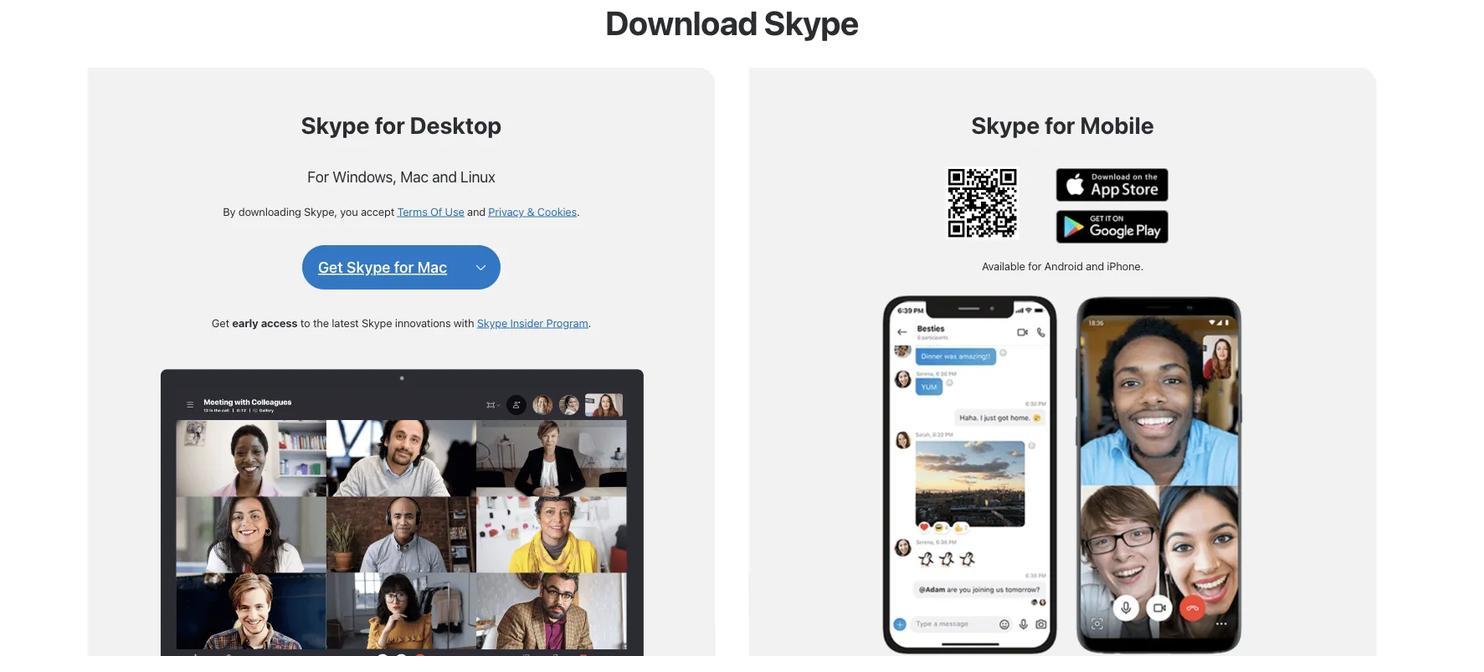 Task type: vqa. For each thing, say whether or not it's contained in the screenshot.
01/07/2021 | Team Skype | Together Mode
no



Task type: locate. For each thing, give the bounding box(es) containing it.
0 horizontal spatial get
[[212, 316, 229, 329]]

1 vertical spatial mac
[[417, 258, 447, 276]]

1 horizontal spatial .
[[588, 316, 591, 329]]

1 vertical spatial get
[[212, 316, 229, 329]]

skype
[[764, 3, 859, 42], [301, 111, 370, 139], [971, 111, 1040, 139], [347, 258, 390, 276], [362, 316, 392, 329], [477, 316, 507, 329]]

download skype through qr code image
[[946, 167, 1019, 240]]

for for skype for desktop
[[375, 111, 405, 139]]

skype for desktop
[[301, 111, 502, 139]]

you
[[340, 205, 358, 218]]

and left linux
[[432, 167, 457, 185]]

the
[[313, 316, 329, 329]]

accept
[[361, 205, 394, 218]]

get early access to the latest skype innovations with skype insider program .
[[212, 316, 591, 329]]

and right use
[[467, 205, 485, 218]]

linux
[[460, 167, 495, 185]]

of
[[430, 205, 442, 218]]

for
[[375, 111, 405, 139], [1045, 111, 1075, 139], [394, 258, 414, 276], [1028, 260, 1042, 273]]

and
[[432, 167, 457, 185], [467, 205, 485, 218], [1086, 260, 1104, 273]]

0 horizontal spatial .
[[577, 205, 580, 218]]

terms of use link
[[397, 205, 464, 218]]

0 vertical spatial .
[[577, 205, 580, 218]]

0 vertical spatial get
[[318, 258, 343, 276]]

get
[[318, 258, 343, 276], [212, 316, 229, 329]]

1 vertical spatial and
[[467, 205, 485, 218]]

.
[[577, 205, 580, 218], [588, 316, 591, 329]]

get up the the
[[318, 258, 343, 276]]

program
[[546, 316, 588, 329]]

mobile
[[1080, 111, 1154, 139]]

privacy
[[488, 205, 524, 218]]

download on the appstore image
[[1056, 168, 1169, 202]]

for for available for android and iphone.
[[1028, 260, 1042, 273]]

skype inside get skype for mac link
[[347, 258, 390, 276]]

for
[[307, 167, 329, 185]]

with
[[454, 316, 474, 329]]

. for privacy & cookies
[[577, 205, 580, 218]]

. right "&"
[[577, 205, 580, 218]]

for up get early access to the latest skype innovations with skype insider program .
[[394, 258, 414, 276]]

and left iphone. in the right top of the page
[[1086, 260, 1104, 273]]

get left early
[[212, 316, 229, 329]]

2 vertical spatial and
[[1086, 260, 1104, 273]]

for left android
[[1028, 260, 1042, 273]]

0 horizontal spatial and
[[432, 167, 457, 185]]

1 vertical spatial .
[[588, 316, 591, 329]]

1 horizontal spatial get
[[318, 258, 343, 276]]

skype insider program link
[[477, 316, 588, 329]]

privacy & cookies link
[[488, 205, 577, 218]]

mac
[[400, 167, 429, 185], [417, 258, 447, 276]]

mac down "terms of use" "link"
[[417, 258, 447, 276]]

get it on google play image
[[1056, 210, 1169, 243]]

windows,
[[333, 167, 397, 185]]

mac up terms
[[400, 167, 429, 185]]

2 horizontal spatial and
[[1086, 260, 1104, 273]]

for up for windows, mac and linux
[[375, 111, 405, 139]]

download skype
[[605, 3, 859, 42]]

0 vertical spatial and
[[432, 167, 457, 185]]

desktop
[[410, 111, 502, 139]]

. right insider
[[588, 316, 591, 329]]

for left mobile
[[1045, 111, 1075, 139]]



Task type: describe. For each thing, give the bounding box(es) containing it.
android
[[1044, 260, 1083, 273]]

get skype for mac
[[318, 258, 447, 276]]

&
[[527, 205, 534, 218]]

cookies
[[537, 205, 577, 218]]

for for skype for mobile
[[1045, 111, 1075, 139]]

use
[[445, 205, 464, 218]]

1 horizontal spatial and
[[467, 205, 485, 218]]

download
[[605, 3, 758, 42]]

. for skype insider program
[[588, 316, 591, 329]]

for windows, mac and linux
[[307, 167, 495, 185]]

by downloading skype, you accept terms of use and privacy & cookies .
[[223, 205, 580, 218]]

downloading
[[238, 205, 301, 218]]

by
[[223, 205, 236, 218]]

innovations
[[395, 316, 451, 329]]

available for android and iphone.
[[982, 260, 1144, 273]]

terms
[[397, 205, 428, 218]]

get for get early access to the latest skype innovations with skype insider program .
[[212, 316, 229, 329]]

get for get skype for mac
[[318, 258, 343, 276]]

and for for windows, mac and linux
[[432, 167, 457, 185]]

skype for mobile
[[971, 111, 1154, 139]]

to
[[300, 316, 310, 329]]

latest
[[332, 316, 359, 329]]

and for available for android and iphone.
[[1086, 260, 1104, 273]]

access
[[261, 316, 298, 329]]

skype,
[[304, 205, 337, 218]]

0 vertical spatial mac
[[400, 167, 429, 185]]

insider
[[510, 316, 543, 329]]

get skype for mac link
[[318, 257, 447, 277]]

available
[[982, 260, 1025, 273]]

early
[[232, 316, 258, 329]]

iphone.
[[1107, 260, 1144, 273]]

skype on mobile device image
[[883, 290, 1243, 656]]



